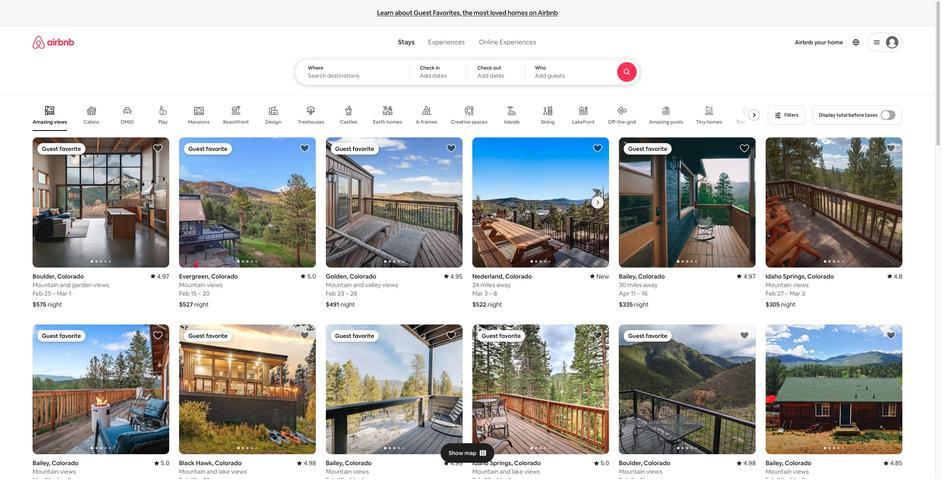 Task type: locate. For each thing, give the bounding box(es) containing it.
1 horizontal spatial amazing
[[649, 119, 669, 125]]

1 horizontal spatial 4.97
[[744, 272, 756, 280]]

boulder,
[[33, 272, 56, 280], [619, 459, 642, 467]]

colorado inside evergreen, colorado mountain views feb 15 – 20 $527 night
[[211, 272, 238, 280]]

omg!
[[121, 119, 134, 125]]

3 add from the left
[[535, 72, 546, 79]]

0 horizontal spatial add to wishlist: bailey, colorado image
[[153, 331, 163, 340]]

feb inside evergreen, colorado mountain views feb 15 – 20 $527 night
[[179, 290, 190, 297]]

0 horizontal spatial dates
[[432, 72, 447, 79]]

airbnb right on
[[538, 9, 558, 17]]

0 horizontal spatial springs,
[[490, 459, 513, 467]]

homes for earth homes
[[387, 119, 402, 125]]

0 vertical spatial airbnb
[[538, 9, 558, 17]]

– right the 27
[[785, 290, 788, 297]]

2 4.97 from the left
[[744, 272, 756, 280]]

0 horizontal spatial away
[[496, 281, 511, 289]]

add inside check in add dates
[[420, 72, 431, 79]]

bailey, inside bailey, colorado 30 miles away apr 11 – 16 $335 night
[[619, 272, 637, 280]]

2 bailey, colorado mountain views from the left
[[326, 459, 372, 476]]

0 vertical spatial springs,
[[783, 272, 806, 280]]

5.0 left boulder, colorado mountain views on the bottom of the page
[[601, 459, 609, 467]]

check
[[420, 65, 435, 71], [477, 65, 492, 71]]

colorado
[[57, 272, 84, 280], [211, 272, 238, 280], [505, 272, 532, 280], [638, 272, 665, 280], [350, 272, 376, 280], [807, 272, 834, 280], [52, 459, 78, 467], [215, 459, 242, 467], [514, 459, 541, 467], [644, 459, 670, 467], [345, 459, 372, 467], [785, 459, 812, 467]]

1 4.98 from the left
[[304, 459, 316, 467]]

night inside nederland, colorado 24 miles away mar 3 – 8 $522 night
[[488, 300, 502, 308]]

mountain inside boulder, colorado mountain views
[[619, 468, 645, 476]]

2 horizontal spatial homes
[[707, 119, 722, 125]]

3 bailey, colorado mountain views from the left
[[766, 459, 812, 476]]

1 check from the left
[[420, 65, 435, 71]]

2 3 from the left
[[802, 290, 805, 297]]

idaho inside idaho springs, colorado mountain and lake views
[[472, 459, 489, 467]]

1 horizontal spatial homes
[[508, 9, 528, 17]]

2 – from the left
[[198, 290, 201, 297]]

dates inside the check out add dates
[[490, 72, 504, 79]]

1 5.0 out of 5 average rating image from the left
[[154, 459, 169, 467]]

mar inside idaho springs, colorado mountain views feb 27 – mar 3 $305 night
[[790, 290, 800, 297]]

miles
[[481, 281, 495, 289], [627, 281, 642, 289]]

1 horizontal spatial mar
[[472, 290, 483, 297]]

1 horizontal spatial 4.98 out of 5 average rating image
[[737, 459, 756, 467]]

display
[[819, 112, 836, 118]]

4.97 for bailey, colorado 30 miles away apr 11 – 16 $335 night
[[744, 272, 756, 280]]

0 horizontal spatial boulder,
[[33, 272, 56, 280]]

night
[[48, 300, 62, 308], [194, 300, 209, 308], [488, 300, 502, 308], [634, 300, 649, 308], [341, 301, 355, 308], [781, 301, 796, 308]]

views inside group
[[54, 119, 67, 125]]

check for check in add dates
[[420, 65, 435, 71]]

mansions
[[188, 119, 210, 125]]

0 horizontal spatial idaho
[[472, 459, 489, 467]]

night down 8
[[488, 300, 502, 308]]

idaho down map
[[472, 459, 489, 467]]

lakefront
[[572, 119, 595, 125]]

4 – from the left
[[637, 290, 640, 297]]

0 horizontal spatial 3
[[484, 290, 488, 297]]

1 horizontal spatial airbnb
[[795, 39, 813, 46]]

3 right the 27
[[802, 290, 805, 297]]

miles inside bailey, colorado 30 miles away apr 11 – 16 $335 night
[[627, 281, 642, 289]]

1 horizontal spatial 5.0 out of 5 average rating image
[[594, 459, 609, 467]]

5 night from the left
[[341, 301, 355, 308]]

0 horizontal spatial add to wishlist: boulder, colorado image
[[153, 144, 163, 153]]

add down what can we help you find? tab list
[[420, 72, 431, 79]]

2 check from the left
[[477, 65, 492, 71]]

online experiences
[[479, 38, 536, 46]]

0 vertical spatial idaho
[[766, 272, 782, 280]]

1 horizontal spatial boulder,
[[619, 459, 642, 467]]

0 horizontal spatial miles
[[481, 281, 495, 289]]

and inside golden, colorado mountain and valley views feb 23 – 28 $491 night
[[353, 281, 364, 289]]

feb inside idaho springs, colorado mountain views feb 27 – mar 3 $305 night
[[766, 290, 776, 297]]

1 horizontal spatial 3
[[802, 290, 805, 297]]

miles for 11
[[627, 281, 642, 289]]

2 horizontal spatial add
[[535, 72, 546, 79]]

1 horizontal spatial 4.98
[[744, 459, 756, 467]]

15
[[191, 290, 197, 297]]

airbnb your home
[[795, 39, 843, 46]]

bailey, colorado mountain views
[[33, 459, 78, 476], [326, 459, 372, 476], [766, 459, 812, 476]]

night inside boulder, colorado mountain and garden views feb 25 – mar 1 $575 night
[[48, 300, 62, 308]]

6 night from the left
[[781, 301, 796, 308]]

favorites,
[[433, 9, 461, 17]]

what can we help you find? tab list
[[392, 33, 472, 51]]

0 horizontal spatial 4.97
[[157, 272, 169, 280]]

3 – from the left
[[489, 290, 492, 297]]

and inside black hawk, colorado mountain and lake views
[[207, 468, 217, 476]]

– right 25
[[52, 290, 55, 297]]

feb left 25
[[33, 290, 43, 297]]

airbnb
[[538, 9, 558, 17], [795, 39, 813, 46]]

None search field
[[295, 26, 663, 85]]

1 miles from the left
[[481, 281, 495, 289]]

views inside boulder, colorado mountain views
[[647, 468, 662, 476]]

treehouses
[[298, 119, 324, 125]]

mar right the 27
[[790, 290, 800, 297]]

away up 16
[[643, 281, 658, 289]]

garden
[[72, 281, 92, 289]]

boulder, for boulder, colorado mountain and garden views feb 25 – mar 1 $575 night
[[33, 272, 56, 280]]

experiences up in
[[428, 38, 465, 46]]

1 bailey, colorado mountain views from the left
[[33, 459, 78, 476]]

1 horizontal spatial springs,
[[783, 272, 806, 280]]

4.85 out of 5 average rating image
[[884, 459, 903, 467]]

2 night from the left
[[194, 300, 209, 308]]

mar inside nederland, colorado 24 miles away mar 3 – 8 $522 night
[[472, 290, 483, 297]]

2 horizontal spatial add to wishlist: bailey, colorado image
[[740, 144, 749, 153]]

miles down nederland,
[[481, 281, 495, 289]]

5.0 left the black
[[161, 459, 169, 467]]

night down the 27
[[781, 301, 796, 308]]

valley
[[365, 281, 381, 289]]

idaho inside idaho springs, colorado mountain views feb 27 – mar 3 $305 night
[[766, 272, 782, 280]]

6 – from the left
[[785, 290, 788, 297]]

mar down "24"
[[472, 290, 483, 297]]

boulder, inside boulder, colorado mountain and garden views feb 25 – mar 1 $575 night
[[33, 272, 56, 280]]

new place to stay image
[[590, 272, 609, 280]]

off-
[[608, 119, 617, 125]]

nederland, colorado 24 miles away mar 3 – 8 $522 night
[[472, 272, 532, 308]]

filters
[[785, 112, 799, 118]]

trending
[[736, 119, 757, 125]]

stays
[[398, 38, 415, 46]]

springs, inside idaho springs, colorado mountain views feb 27 – mar 3 $305 night
[[783, 272, 806, 280]]

colorado inside bailey, colorado 30 miles away apr 11 – 16 $335 night
[[638, 272, 665, 280]]

homes right earth
[[387, 119, 402, 125]]

night down 20
[[194, 300, 209, 308]]

online experiences link
[[472, 33, 543, 51]]

– inside boulder, colorado mountain and garden views feb 25 – mar 1 $575 night
[[52, 290, 55, 297]]

feb left 23
[[326, 290, 336, 297]]

bailey, for 5.0
[[33, 459, 50, 467]]

1 horizontal spatial add
[[477, 72, 489, 79]]

0 horizontal spatial 4.98 out of 5 average rating image
[[297, 459, 316, 467]]

2 4.98 from the left
[[744, 459, 756, 467]]

4.98 for boulder, colorado mountain views
[[744, 459, 756, 467]]

1 4.97 from the left
[[157, 272, 169, 280]]

1 dates from the left
[[432, 72, 447, 79]]

and inside boulder, colorado mountain and garden views feb 25 – mar 1 $575 night
[[60, 281, 71, 289]]

miles up 11
[[627, 281, 642, 289]]

5.0 out of 5 average rating image
[[301, 272, 316, 280]]

4.98
[[304, 459, 316, 467], [744, 459, 756, 467]]

3 left 8
[[484, 290, 488, 297]]

away up 8
[[496, 281, 511, 289]]

1 experiences from the left
[[428, 38, 465, 46]]

springs,
[[783, 272, 806, 280], [490, 459, 513, 467]]

amazing for amazing pools
[[649, 119, 669, 125]]

mountain inside idaho springs, colorado mountain views feb 27 – mar 3 $305 night
[[766, 281, 792, 289]]

2 dates from the left
[[490, 72, 504, 79]]

lake
[[219, 468, 230, 476], [512, 468, 523, 476]]

mar left 1
[[57, 290, 67, 297]]

16
[[642, 290, 648, 297]]

airbnb left your
[[795, 39, 813, 46]]

4.97 for boulder, colorado mountain and garden views feb 25 – mar 1 $575 night
[[157, 272, 169, 280]]

mountain inside boulder, colorado mountain and garden views feb 25 – mar 1 $575 night
[[33, 281, 59, 289]]

– right 23
[[346, 290, 349, 297]]

1 horizontal spatial lake
[[512, 468, 523, 476]]

0 horizontal spatial amazing
[[33, 119, 53, 125]]

4 feb from the left
[[766, 290, 776, 297]]

add for check out add dates
[[477, 72, 489, 79]]

0 horizontal spatial experiences
[[428, 38, 465, 46]]

views inside black hawk, colorado mountain and lake views
[[231, 468, 247, 476]]

dates down in
[[432, 72, 447, 79]]

1 – from the left
[[52, 290, 55, 297]]

1 night from the left
[[48, 300, 62, 308]]

0 horizontal spatial 5.0 out of 5 average rating image
[[154, 459, 169, 467]]

add down online
[[477, 72, 489, 79]]

homes left on
[[508, 9, 528, 17]]

–
[[52, 290, 55, 297], [198, 290, 201, 297], [489, 290, 492, 297], [637, 290, 640, 297], [346, 290, 349, 297], [785, 290, 788, 297]]

add
[[420, 72, 431, 79], [477, 72, 489, 79], [535, 72, 546, 79]]

add to wishlist: bailey, colorado image for 5.0
[[153, 331, 163, 340]]

– left 8
[[489, 290, 492, 297]]

a-frames
[[416, 119, 437, 125]]

feb left 15
[[179, 290, 190, 297]]

0 horizontal spatial airbnb
[[538, 9, 558, 17]]

3 inside idaho springs, colorado mountain views feb 27 – mar 3 $305 night
[[802, 290, 805, 297]]

add to wishlist: black hawk, colorado image
[[300, 331, 310, 340]]

boulder, colorado mountain and garden views feb 25 – mar 1 $575 night
[[33, 272, 109, 308]]

1 4.98 out of 5 average rating image from the left
[[297, 459, 316, 467]]

lake inside black hawk, colorado mountain and lake views
[[219, 468, 230, 476]]

1 horizontal spatial 5.0
[[307, 272, 316, 280]]

add inside the check out add dates
[[477, 72, 489, 79]]

and
[[60, 281, 71, 289], [353, 281, 364, 289], [207, 468, 217, 476], [500, 468, 511, 476]]

3 mar from the left
[[790, 290, 800, 297]]

springs, inside idaho springs, colorado mountain and lake views
[[490, 459, 513, 467]]

1 away from the left
[[496, 281, 511, 289]]

night down 25
[[48, 300, 62, 308]]

airbnb your home link
[[790, 34, 848, 51]]

– inside evergreen, colorado mountain views feb 15 – 20 $527 night
[[198, 290, 201, 297]]

bailey, colorado mountain views for 4.99
[[326, 459, 372, 476]]

homes right tiny
[[707, 119, 722, 125]]

3 night from the left
[[488, 300, 502, 308]]

4 night from the left
[[634, 300, 649, 308]]

1 3 from the left
[[484, 290, 488, 297]]

springs, for views
[[783, 272, 806, 280]]

away for 16
[[643, 281, 658, 289]]

away inside bailey, colorado 30 miles away apr 11 – 16 $335 night
[[643, 281, 658, 289]]

– right 15
[[198, 290, 201, 297]]

0 horizontal spatial lake
[[219, 468, 230, 476]]

stays tab panel
[[295, 59, 663, 85]]

evergreen,
[[179, 272, 210, 280]]

2 add from the left
[[477, 72, 489, 79]]

2 away from the left
[[643, 281, 658, 289]]

colorado inside golden, colorado mountain and valley views feb 23 – 28 $491 night
[[350, 272, 376, 280]]

4.97
[[157, 272, 169, 280], [744, 272, 756, 280]]

bailey, for 4.99
[[326, 459, 344, 467]]

1 vertical spatial idaho
[[472, 459, 489, 467]]

0 vertical spatial add to wishlist: boulder, colorado image
[[153, 144, 163, 153]]

idaho up the 27
[[766, 272, 782, 280]]

mountain inside black hawk, colorado mountain and lake views
[[179, 468, 205, 476]]

add to wishlist: boulder, colorado image
[[153, 144, 163, 153], [740, 331, 749, 340]]

dates inside check in add dates
[[432, 72, 447, 79]]

earth homes
[[373, 119, 402, 125]]

views
[[54, 119, 67, 125], [93, 281, 109, 289], [207, 281, 222, 289], [382, 281, 398, 289], [793, 281, 809, 289], [60, 468, 76, 476], [231, 468, 247, 476], [524, 468, 540, 476], [647, 468, 662, 476], [353, 468, 369, 476], [793, 468, 809, 476]]

0 horizontal spatial homes
[[387, 119, 402, 125]]

off-the-grid
[[608, 119, 636, 125]]

idaho
[[766, 272, 782, 280], [472, 459, 489, 467]]

8
[[494, 290, 497, 297]]

1 add from the left
[[420, 72, 431, 79]]

5.0 for idaho springs, colorado mountain and lake views
[[601, 459, 609, 467]]

4.8
[[894, 272, 903, 280]]

add down who
[[535, 72, 546, 79]]

away inside nederland, colorado 24 miles away mar 3 – 8 $522 night
[[496, 281, 511, 289]]

check inside the check out add dates
[[477, 65, 492, 71]]

2 feb from the left
[[179, 290, 190, 297]]

2 horizontal spatial 5.0
[[601, 459, 609, 467]]

5.0 out of 5 average rating image
[[154, 459, 169, 467], [594, 459, 609, 467]]

2 5.0 out of 5 average rating image from the left
[[594, 459, 609, 467]]

3 feb from the left
[[326, 290, 336, 297]]

feb
[[33, 290, 43, 297], [179, 290, 190, 297], [326, 290, 336, 297], [766, 290, 776, 297]]

check inside check in add dates
[[420, 65, 435, 71]]

feb left the 27
[[766, 290, 776, 297]]

2 horizontal spatial bailey, colorado mountain views
[[766, 459, 812, 476]]

dates for check out add dates
[[490, 72, 504, 79]]

night inside evergreen, colorado mountain views feb 15 – 20 $527 night
[[194, 300, 209, 308]]

1 horizontal spatial add to wishlist: boulder, colorado image
[[740, 331, 749, 340]]

5.0 for bailey, colorado mountain views
[[161, 459, 169, 467]]

1 horizontal spatial add to wishlist: bailey, colorado image
[[446, 331, 456, 340]]

add to wishlist: bailey, colorado image
[[740, 144, 749, 153], [153, 331, 163, 340], [446, 331, 456, 340]]

night inside bailey, colorado 30 miles away apr 11 – 16 $335 night
[[634, 300, 649, 308]]

0 horizontal spatial check
[[420, 65, 435, 71]]

– inside bailey, colorado 30 miles away apr 11 – 16 $335 night
[[637, 290, 640, 297]]

experiences right online
[[500, 38, 536, 46]]

out
[[493, 65, 501, 71]]

0 horizontal spatial mar
[[57, 290, 67, 297]]

mar
[[57, 290, 67, 297], [472, 290, 483, 297], [790, 290, 800, 297]]

2 mar from the left
[[472, 290, 483, 297]]

– right 11
[[637, 290, 640, 297]]

0 horizontal spatial 4.98
[[304, 459, 316, 467]]

mountain inside golden, colorado mountain and valley views feb 23 – 28 $491 night
[[326, 281, 352, 289]]

Where search field
[[308, 72, 397, 79]]

1 horizontal spatial idaho
[[766, 272, 782, 280]]

1 horizontal spatial dates
[[490, 72, 504, 79]]

dates down out
[[490, 72, 504, 79]]

0 horizontal spatial 5.0
[[161, 459, 169, 467]]

5 – from the left
[[346, 290, 349, 297]]

1 horizontal spatial away
[[643, 281, 658, 289]]

1 horizontal spatial bailey, colorado mountain views
[[326, 459, 372, 476]]

amazing
[[33, 119, 53, 125], [649, 119, 669, 125]]

5.0 left 'golden,'
[[307, 272, 316, 280]]

boulder, inside boulder, colorado mountain views
[[619, 459, 642, 467]]

group
[[33, 99, 763, 131], [33, 138, 169, 268], [179, 138, 316, 268], [326, 138, 463, 268], [472, 138, 609, 268], [619, 138, 893, 268], [766, 138, 903, 268], [33, 325, 169, 455], [179, 325, 316, 455], [326, 325, 463, 455], [472, 325, 609, 455], [619, 325, 893, 455], [766, 325, 903, 455]]

total
[[837, 112, 848, 118]]

night down 28
[[341, 301, 355, 308]]

night down 16
[[634, 300, 649, 308]]

mar inside boulder, colorado mountain and garden views feb 25 – mar 1 $575 night
[[57, 290, 67, 297]]

5.0 out of 5 average rating image for bailey, colorado
[[154, 459, 169, 467]]

4.98 out of 5 average rating image
[[297, 459, 316, 467], [737, 459, 756, 467]]

0 horizontal spatial bailey, colorado mountain views
[[33, 459, 78, 476]]

1 horizontal spatial miles
[[627, 281, 642, 289]]

tiny
[[696, 119, 706, 125]]

mountain inside idaho springs, colorado mountain and lake views
[[472, 468, 499, 476]]

1 mar from the left
[[57, 290, 67, 297]]

1 lake from the left
[[219, 468, 230, 476]]

2 miles from the left
[[627, 281, 642, 289]]

2 horizontal spatial mar
[[790, 290, 800, 297]]

lake for springs,
[[512, 468, 523, 476]]

taxes
[[865, 112, 878, 118]]

lake inside idaho springs, colorado mountain and lake views
[[512, 468, 523, 476]]

1 horizontal spatial experiences
[[500, 38, 536, 46]]

check left in
[[420, 65, 435, 71]]

4.98 for black hawk, colorado mountain and lake views
[[304, 459, 316, 467]]

2 lake from the left
[[512, 468, 523, 476]]

1 vertical spatial boulder,
[[619, 459, 642, 467]]

1 vertical spatial airbnb
[[795, 39, 813, 46]]

0 horizontal spatial add
[[420, 72, 431, 79]]

lake for hawk,
[[219, 468, 230, 476]]

1 vertical spatial springs,
[[490, 459, 513, 467]]

airbnb inside button
[[538, 9, 558, 17]]

miles inside nederland, colorado 24 miles away mar 3 – 8 $522 night
[[481, 281, 495, 289]]

check left out
[[477, 65, 492, 71]]

4.85
[[890, 459, 903, 467]]

2 4.98 out of 5 average rating image from the left
[[737, 459, 756, 467]]

profile element
[[549, 26, 903, 59]]

1 vertical spatial add to wishlist: boulder, colorado image
[[740, 331, 749, 340]]

5.0
[[307, 272, 316, 280], [161, 459, 169, 467], [601, 459, 609, 467]]

views inside idaho springs, colorado mountain views feb 27 – mar 3 $305 night
[[793, 281, 809, 289]]

feb inside golden, colorado mountain and valley views feb 23 – 28 $491 night
[[326, 290, 336, 297]]

1 horizontal spatial check
[[477, 65, 492, 71]]

1 feb from the left
[[33, 290, 43, 297]]

mountain
[[33, 281, 59, 289], [179, 281, 205, 289], [326, 281, 352, 289], [766, 281, 792, 289], [33, 468, 59, 476], [179, 468, 205, 476], [472, 468, 499, 476], [619, 468, 645, 476], [326, 468, 352, 476], [766, 468, 792, 476]]

islands
[[504, 119, 520, 125]]

0 vertical spatial boulder,
[[33, 272, 56, 280]]

colorado inside nederland, colorado 24 miles away mar 3 – 8 $522 night
[[505, 272, 532, 280]]



Task type: describe. For each thing, give the bounding box(es) containing it.
add to wishlist: idaho springs, colorado image
[[593, 331, 603, 340]]

where
[[308, 65, 323, 71]]

about
[[395, 9, 412, 17]]

30
[[619, 281, 626, 289]]

20
[[202, 290, 210, 297]]

add to wishlist: golden, colorado image
[[446, 144, 456, 153]]

airbnb inside profile element
[[795, 39, 813, 46]]

play
[[158, 119, 168, 125]]

views inside evergreen, colorado mountain views feb 15 – 20 $527 night
[[207, 281, 222, 289]]

$527
[[179, 300, 193, 308]]

pools
[[670, 119, 683, 125]]

stays button
[[392, 33, 421, 51]]

hawk,
[[196, 459, 214, 467]]

4.97 out of 5 average rating image
[[151, 272, 169, 280]]

27
[[777, 290, 784, 297]]

$305
[[766, 301, 780, 308]]

homes inside button
[[508, 9, 528, 17]]

11
[[631, 290, 636, 297]]

black hawk, colorado mountain and lake views
[[179, 459, 247, 476]]

views inside idaho springs, colorado mountain and lake views
[[524, 468, 540, 476]]

4.95
[[450, 272, 463, 280]]

learn
[[377, 9, 394, 17]]

boulder, colorado mountain views
[[619, 459, 670, 476]]

evergreen, colorado mountain views feb 15 – 20 $527 night
[[179, 272, 238, 308]]

show map button
[[441, 444, 494, 463]]

learn about guest favorites, the most loved homes on airbnb button
[[374, 6, 561, 20]]

5.0 out of 5 average rating image for idaho springs, colorado
[[594, 459, 609, 467]]

frames
[[421, 119, 437, 125]]

loved
[[490, 9, 506, 17]]

24
[[472, 281, 479, 289]]

skiing
[[541, 119, 555, 125]]

add inside who add guests
[[535, 72, 546, 79]]

online
[[479, 38, 498, 46]]

experiences button
[[421, 33, 472, 51]]

filters button
[[768, 105, 806, 125]]

4.97 out of 5 average rating image
[[737, 272, 756, 280]]

new
[[597, 272, 609, 280]]

away for 8
[[496, 281, 511, 289]]

miles for 3
[[481, 281, 495, 289]]

home
[[828, 39, 843, 46]]

views inside boulder, colorado mountain and garden views feb 25 – mar 1 $575 night
[[93, 281, 109, 289]]

check out add dates
[[477, 65, 504, 79]]

a-
[[416, 119, 421, 125]]

design
[[265, 119, 281, 125]]

show map
[[449, 450, 477, 457]]

castles
[[340, 119, 357, 125]]

amazing views
[[33, 119, 67, 125]]

idaho for idaho springs, colorado mountain views feb 27 – mar 3 $305 night
[[766, 272, 782, 280]]

add to wishlist: boulder, colorado image for mountain views
[[740, 331, 749, 340]]

2 experiences from the left
[[500, 38, 536, 46]]

most
[[474, 9, 489, 17]]

28
[[350, 290, 357, 297]]

experiences inside button
[[428, 38, 465, 46]]

add for check in add dates
[[420, 72, 431, 79]]

colorado inside black hawk, colorado mountain and lake views
[[215, 459, 242, 467]]

your
[[814, 39, 827, 46]]

none search field containing stays
[[295, 26, 663, 85]]

bailey, for 4.85
[[766, 459, 784, 467]]

idaho springs, colorado mountain views feb 27 – mar 3 $305 night
[[766, 272, 834, 308]]

cabins
[[84, 119, 99, 125]]

4.98 out of 5 average rating image for black hawk, colorado mountain and lake views
[[297, 459, 316, 467]]

group containing amazing views
[[33, 99, 763, 131]]

4.99 out of 5 average rating image
[[444, 459, 463, 467]]

show
[[449, 450, 463, 457]]

4.98 out of 5 average rating image for boulder, colorado mountain views
[[737, 459, 756, 467]]

colorado inside boulder, colorado mountain and garden views feb 25 – mar 1 $575 night
[[57, 272, 84, 280]]

colorado inside idaho springs, colorado mountain views feb 27 – mar 3 $305 night
[[807, 272, 834, 280]]

display total before taxes
[[819, 112, 878, 118]]

– inside idaho springs, colorado mountain views feb 27 – mar 3 $305 night
[[785, 290, 788, 297]]

bailey, colorado mountain views for 4.85
[[766, 459, 812, 476]]

dates for check in add dates
[[432, 72, 447, 79]]

homes for tiny homes
[[707, 119, 722, 125]]

views inside golden, colorado mountain and valley views feb 23 – 28 $491 night
[[382, 281, 398, 289]]

in
[[436, 65, 440, 71]]

4.8 out of 5 average rating image
[[887, 272, 903, 280]]

bailey, colorado mountain views for 5.0
[[33, 459, 78, 476]]

creative
[[451, 119, 470, 125]]

add to wishlist: nederland, colorado image
[[593, 144, 603, 153]]

golden,
[[326, 272, 348, 280]]

who add guests
[[535, 65, 565, 79]]

beachfront
[[223, 119, 249, 125]]

creative spaces
[[451, 119, 488, 125]]

add to wishlist: boulder, colorado image for mountain and garden views
[[153, 144, 163, 153]]

before
[[849, 112, 864, 118]]

colorado inside idaho springs, colorado mountain and lake views
[[514, 459, 541, 467]]

springs, for and
[[490, 459, 513, 467]]

nederland,
[[472, 272, 504, 280]]

boulder, for boulder, colorado mountain views
[[619, 459, 642, 467]]

4.95 out of 5 average rating image
[[444, 272, 463, 280]]

4.99
[[450, 459, 463, 467]]

add to wishlist: bailey, colorado image for 4.99
[[446, 331, 456, 340]]

learn about guest favorites, the most loved homes on airbnb
[[377, 9, 558, 17]]

map
[[465, 450, 477, 457]]

colorado inside boulder, colorado mountain views
[[644, 459, 670, 467]]

amazing for amazing views
[[33, 119, 53, 125]]

the
[[463, 9, 472, 17]]

and inside idaho springs, colorado mountain and lake views
[[500, 468, 511, 476]]

feb inside boulder, colorado mountain and garden views feb 25 – mar 1 $575 night
[[33, 290, 43, 297]]

$575
[[33, 300, 46, 308]]

$335
[[619, 300, 633, 308]]

23
[[337, 290, 344, 297]]

add to wishlist: bailey, colorado image
[[886, 331, 896, 340]]

3 inside nederland, colorado 24 miles away mar 3 – 8 $522 night
[[484, 290, 488, 297]]

25
[[44, 290, 51, 297]]

– inside nederland, colorado 24 miles away mar 3 – 8 $522 night
[[489, 290, 492, 297]]

guest
[[414, 9, 432, 17]]

idaho for idaho springs, colorado mountain and lake views
[[472, 459, 489, 467]]

$522
[[472, 300, 486, 308]]

on
[[529, 9, 537, 17]]

tiny homes
[[696, 119, 722, 125]]

grid
[[627, 119, 636, 125]]

golden, colorado mountain and valley views feb 23 – 28 $491 night
[[326, 272, 398, 308]]

check for check out add dates
[[477, 65, 492, 71]]

night inside idaho springs, colorado mountain views feb 27 – mar 3 $305 night
[[781, 301, 796, 308]]

who
[[535, 65, 546, 71]]

night inside golden, colorado mountain and valley views feb 23 – 28 $491 night
[[341, 301, 355, 308]]

check in add dates
[[420, 65, 447, 79]]

add to wishlist: evergreen, colorado image
[[300, 144, 310, 153]]

the-
[[617, 119, 627, 125]]

add to wishlist: idaho springs, colorado image
[[886, 144, 896, 153]]

earth
[[373, 119, 386, 125]]

idaho springs, colorado mountain and lake views
[[472, 459, 541, 476]]

mountain inside evergreen, colorado mountain views feb 15 – 20 $527 night
[[179, 281, 205, 289]]

1
[[69, 290, 71, 297]]

spaces
[[471, 119, 488, 125]]

apr
[[619, 290, 629, 297]]

$491
[[326, 301, 339, 308]]

guests
[[547, 72, 565, 79]]

– inside golden, colorado mountain and valley views feb 23 – 28 $491 night
[[346, 290, 349, 297]]



Task type: vqa. For each thing, say whether or not it's contained in the screenshot.
the right $1,429
no



